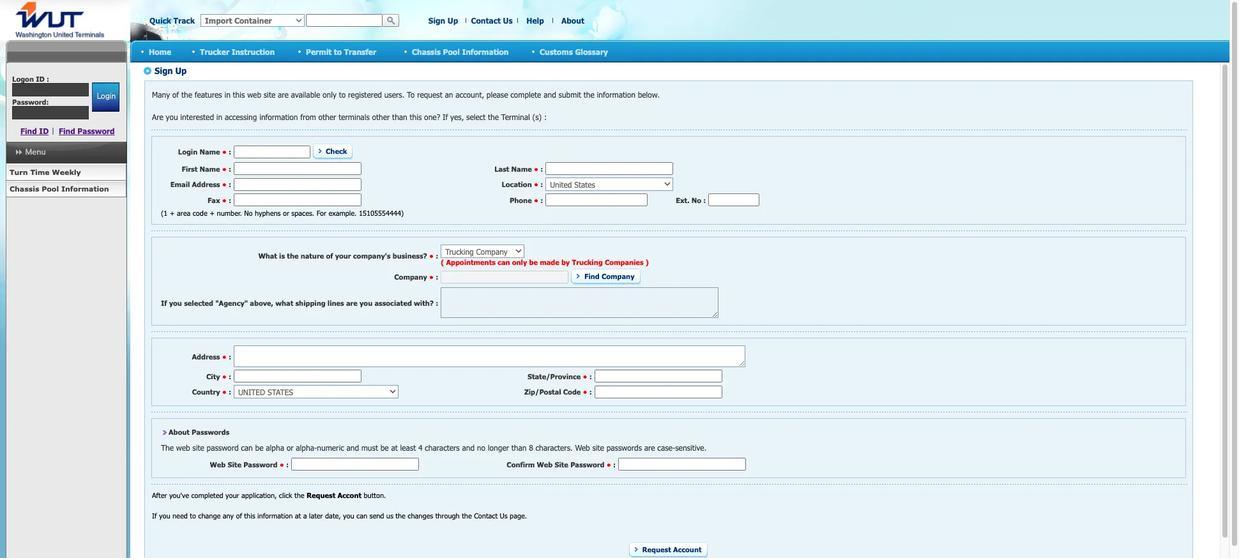 Task type: locate. For each thing, give the bounding box(es) containing it.
id for logon
[[36, 75, 45, 83]]

0 vertical spatial information
[[462, 47, 509, 56]]

0 horizontal spatial information
[[61, 185, 109, 193]]

information down contact
[[462, 47, 509, 56]]

trucker instruction
[[200, 47, 275, 56]]

turn
[[10, 168, 28, 176]]

transfer
[[344, 47, 376, 56]]

chassis down sign
[[412, 47, 441, 56]]

1 horizontal spatial chassis
[[412, 47, 441, 56]]

permit
[[306, 47, 332, 56]]

find down password:
[[20, 126, 37, 135]]

track
[[174, 16, 195, 25]]

chassis inside chassis pool information link
[[10, 185, 39, 193]]

None password field
[[12, 106, 89, 119]]

quick
[[149, 16, 171, 25]]

permit to transfer
[[306, 47, 376, 56]]

0 horizontal spatial find
[[20, 126, 37, 135]]

password:
[[12, 98, 49, 106]]

1 vertical spatial chassis pool information
[[10, 185, 109, 193]]

0 horizontal spatial chassis
[[10, 185, 39, 193]]

1 vertical spatial pool
[[42, 185, 59, 193]]

id left :
[[36, 75, 45, 83]]

home
[[149, 47, 171, 56]]

weekly
[[52, 168, 81, 176]]

None text field
[[306, 14, 383, 27], [12, 83, 89, 96], [306, 14, 383, 27], [12, 83, 89, 96]]

0 vertical spatial id
[[36, 75, 45, 83]]

time
[[30, 168, 50, 176]]

1 horizontal spatial chassis pool information
[[412, 47, 509, 56]]

chassis
[[412, 47, 441, 56], [10, 185, 39, 193]]

pool
[[443, 47, 460, 56], [42, 185, 59, 193]]

information down the "weekly"
[[61, 185, 109, 193]]

id for find
[[39, 126, 49, 135]]

id
[[36, 75, 45, 83], [39, 126, 49, 135]]

find password
[[59, 126, 115, 135]]

1 horizontal spatial find
[[59, 126, 75, 135]]

chassis pool information
[[412, 47, 509, 56], [10, 185, 109, 193]]

0 vertical spatial chassis
[[412, 47, 441, 56]]

login image
[[92, 82, 119, 112]]

find
[[20, 126, 37, 135], [59, 126, 75, 135]]

logon id :
[[12, 75, 49, 83]]

2 find from the left
[[59, 126, 75, 135]]

pool down turn time weekly
[[42, 185, 59, 193]]

1 vertical spatial information
[[61, 185, 109, 193]]

turn time weekly
[[10, 168, 81, 176]]

pool down up
[[443, 47, 460, 56]]

1 vertical spatial id
[[39, 126, 49, 135]]

1 find from the left
[[20, 126, 37, 135]]

information
[[462, 47, 509, 56], [61, 185, 109, 193]]

quick track
[[149, 16, 195, 25]]

find for find id
[[20, 126, 37, 135]]

find left password
[[59, 126, 75, 135]]

chassis pool information down turn time weekly link
[[10, 185, 109, 193]]

chassis pool information down up
[[412, 47, 509, 56]]

0 horizontal spatial chassis pool information
[[10, 185, 109, 193]]

1 horizontal spatial pool
[[443, 47, 460, 56]]

chassis down turn
[[10, 185, 39, 193]]

contact us
[[471, 16, 513, 25]]

trucker
[[200, 47, 229, 56]]

customs glossary
[[540, 47, 608, 56]]

password
[[78, 126, 115, 135]]

contact
[[471, 16, 501, 25]]

help
[[527, 16, 544, 25]]

sign
[[429, 16, 445, 25]]

id down password:
[[39, 126, 49, 135]]

1 vertical spatial chassis
[[10, 185, 39, 193]]



Task type: vqa. For each thing, say whether or not it's contained in the screenshot.
the 'Logon'
yes



Task type: describe. For each thing, give the bounding box(es) containing it.
us
[[503, 16, 513, 25]]

customs
[[540, 47, 573, 56]]

0 vertical spatial chassis pool information
[[412, 47, 509, 56]]

about link
[[562, 16, 585, 25]]

find for find password
[[59, 126, 75, 135]]

information inside chassis pool information link
[[61, 185, 109, 193]]

1 horizontal spatial information
[[462, 47, 509, 56]]

:
[[47, 75, 49, 83]]

up
[[448, 16, 458, 25]]

glossary
[[575, 47, 608, 56]]

sign up
[[429, 16, 458, 25]]

logon
[[12, 75, 34, 83]]

contact us link
[[471, 16, 513, 25]]

0 vertical spatial pool
[[443, 47, 460, 56]]

find password link
[[59, 126, 115, 135]]

find id
[[20, 126, 49, 135]]

instruction
[[232, 47, 275, 56]]

to
[[334, 47, 342, 56]]

turn time weekly link
[[6, 164, 126, 181]]

about
[[562, 16, 585, 25]]

sign up link
[[429, 16, 458, 25]]

0 horizontal spatial pool
[[42, 185, 59, 193]]

find id link
[[20, 126, 49, 135]]

help link
[[527, 16, 544, 25]]

chassis pool information link
[[6, 181, 126, 197]]



